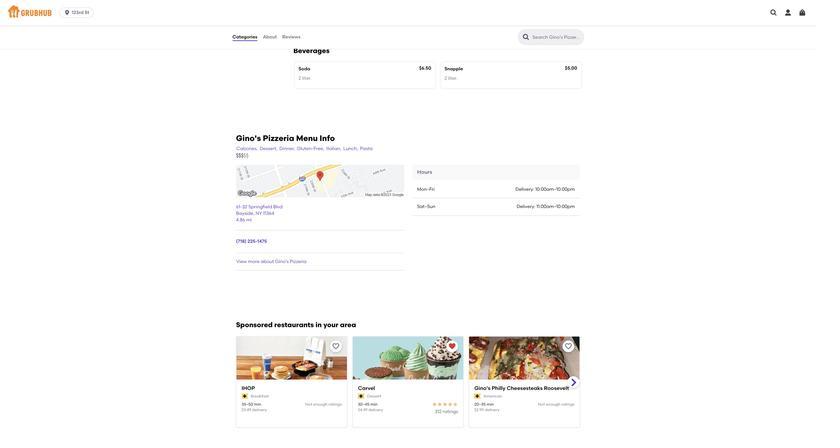 Task type: vqa. For each thing, say whether or not it's contained in the screenshot.
Ihop link
yes



Task type: describe. For each thing, give the bounding box(es) containing it.
pasta button
[[360, 145, 373, 152]]

categories
[[232, 34, 257, 40]]

Search Gino's Pizzeria  search field
[[532, 34, 582, 40]]

gino's pizzeria  menu info
[[236, 134, 335, 143]]

20–35
[[474, 402, 486, 407]]

2 for snapple
[[445, 75, 447, 81]]

(718) 225-1475 button
[[236, 239, 267, 245]]

search icon image
[[522, 33, 530, 41]]

20–35 min $2.99 delivery
[[474, 402, 500, 413]]

(718)
[[236, 239, 246, 245]]

not enough ratings for gino's philly cheesesteaks roosevelt
[[538, 402, 575, 407]]

categories button
[[232, 25, 258, 49]]

liter. for soda
[[302, 75, 312, 81]]

info
[[320, 134, 335, 143]]

ihop
[[242, 385, 255, 392]]

italian, button
[[326, 145, 342, 152]]

carvel logo image
[[353, 337, 463, 392]]

dinner, button
[[279, 145, 295, 152]]

ihop logo image
[[236, 337, 347, 392]]

blvd
[[273, 204, 283, 210]]

1475
[[257, 239, 267, 245]]

pasta
[[360, 146, 373, 151]]

11364
[[263, 211, 274, 216]]

35–50
[[242, 402, 253, 407]]

delivery for carvel
[[369, 408, 383, 413]]

61-
[[236, 204, 242, 210]]

dinner,
[[280, 146, 295, 151]]

delivery: 11:00am–10:00pm
[[517, 204, 575, 210]]

gino's philly cheesesteaks roosevelt logo image
[[469, 337, 580, 392]]

gino's for gino's philly cheesesteaks roosevelt
[[474, 385, 491, 392]]

4.86
[[236, 217, 245, 223]]

save this restaurant image for gino's philly cheesesteaks roosevelt
[[565, 343, 573, 351]]

subscription pass image for ihop
[[242, 394, 248, 399]]

delivery for gino's philly cheesesteaks roosevelt
[[485, 408, 500, 413]]

,
[[253, 211, 255, 216]]

about button
[[263, 25, 277, 49]]

11:00am–10:00pm
[[537, 204, 575, 210]]

delivery: for delivery: 11:00am–10:00pm
[[517, 204, 535, 210]]

123rd
[[72, 10, 84, 15]]

gluten-
[[297, 146, 314, 151]]

dessert,
[[260, 146, 278, 151]]

reviews
[[282, 34, 301, 40]]

carvel link
[[358, 385, 458, 393]]

2 svg image from the left
[[799, 9, 806, 17]]

225-
[[248, 239, 257, 245]]

1 horizontal spatial ratings
[[443, 409, 458, 415]]

$5.00
[[565, 66, 577, 71]]

1 svg image from the left
[[784, 9, 792, 17]]

italian,
[[326, 146, 341, 151]]

$$$
[[236, 153, 244, 159]]

delivery for ihop
[[252, 408, 267, 413]]

your
[[323, 321, 338, 329]]

312
[[435, 409, 442, 415]]

mon–fri
[[417, 187, 435, 192]]

2 for soda
[[299, 75, 301, 81]]

30–45 min $4.49 delivery
[[358, 402, 383, 413]]

menu
[[296, 134, 318, 143]]

$4.49
[[358, 408, 368, 413]]

312 ratings
[[435, 409, 458, 415]]

delivery: 10:00am–10:00pm
[[516, 187, 575, 192]]

in
[[316, 321, 322, 329]]

roosevelt
[[544, 385, 569, 392]]

123rd st button
[[60, 7, 96, 18]]

sponsored restaurants in your area
[[236, 321, 356, 329]]

ny
[[256, 211, 262, 216]]

view more about gino's pizzeria
[[236, 259, 307, 265]]

2 liter. for soda
[[299, 75, 312, 81]]

saved restaurant image
[[448, 343, 456, 351]]

subscription pass image for carvel
[[358, 394, 365, 399]]

delivery: for delivery: 10:00am–10:00pm
[[516, 187, 534, 192]]

philly
[[492, 385, 506, 392]]

reviews button
[[282, 25, 301, 49]]

lunch, button
[[343, 145, 358, 152]]

gino's for gino's pizzeria  menu info
[[236, 134, 261, 143]]

123rd st
[[72, 10, 89, 15]]

1 horizontal spatial svg image
[[770, 9, 778, 17]]

(718) 225-1475
[[236, 239, 267, 245]]

calzones, button
[[236, 145, 258, 152]]

calzones, dessert, dinner, gluten-free, italian, lunch, pasta
[[236, 146, 373, 151]]

free,
[[314, 146, 324, 151]]



Task type: locate. For each thing, give the bounding box(es) containing it.
0 horizontal spatial svg image
[[64, 9, 70, 16]]

not down ihop link
[[305, 402, 312, 407]]

dessert
[[367, 394, 381, 399]]

1 save this restaurant image from the left
[[332, 343, 340, 351]]

delivery
[[252, 408, 267, 413], [369, 408, 383, 413], [485, 408, 500, 413]]

min inside 20–35 min $2.99 delivery
[[487, 402, 494, 407]]

sponsored
[[236, 321, 273, 329]]

pizzeria right about
[[290, 259, 307, 265]]

min inside 30–45 min $4.49 delivery
[[370, 402, 378, 407]]

subscription pass image
[[242, 394, 248, 399], [358, 394, 365, 399], [474, 394, 481, 399]]

1 subscription pass image from the left
[[242, 394, 248, 399]]

subscription pass image up the 30–45
[[358, 394, 365, 399]]

calzones,
[[236, 146, 258, 151]]

delivery inside 30–45 min $4.49 delivery
[[369, 408, 383, 413]]

2 horizontal spatial min
[[487, 402, 494, 407]]

1 horizontal spatial delivery
[[369, 408, 383, 413]]

0 horizontal spatial liter.
[[302, 75, 312, 81]]

main navigation navigation
[[0, 0, 816, 25]]

ratings for gino's philly cheesesteaks roosevelt
[[561, 402, 575, 407]]

1 horizontal spatial 2
[[445, 75, 447, 81]]

1 horizontal spatial enough
[[546, 402, 560, 407]]

svg image
[[784, 9, 792, 17], [799, 9, 806, 17]]

2 liter. down snapple on the top right
[[445, 75, 457, 81]]

delivery right the $4.49
[[369, 408, 383, 413]]

0 vertical spatial pizzeria
[[263, 134, 294, 143]]

not enough ratings for ihop
[[305, 402, 342, 407]]

pizzeria up dinner,
[[263, 134, 294, 143]]

2 horizontal spatial delivery
[[485, 408, 500, 413]]

2 liter.
[[299, 75, 312, 81], [445, 75, 457, 81]]

3 subscription pass image from the left
[[474, 394, 481, 399]]

2 min from the left
[[370, 402, 378, 407]]

1 vertical spatial delivery:
[[517, 204, 535, 210]]

min
[[254, 402, 261, 407], [370, 402, 378, 407], [487, 402, 494, 407]]

0 horizontal spatial 2
[[299, 75, 301, 81]]

1 horizontal spatial svg image
[[799, 9, 806, 17]]

$6.50
[[419, 66, 431, 71]]

2 liter. down "soda"
[[299, 75, 312, 81]]

2 subscription pass image from the left
[[358, 394, 365, 399]]

10:00am–10:00pm
[[535, 187, 575, 192]]

min for ihop
[[254, 402, 261, 407]]

0 horizontal spatial not enough ratings
[[305, 402, 342, 407]]

0 vertical spatial delivery:
[[516, 187, 534, 192]]

delivery right $3.49
[[252, 408, 267, 413]]

2 save this restaurant image from the left
[[565, 343, 573, 351]]

cannoli image
[[533, 0, 581, 33]]

1 horizontal spatial gino's
[[275, 259, 289, 265]]

2 not from the left
[[538, 402, 545, 407]]

not for ihop
[[305, 402, 312, 407]]

american
[[484, 394, 502, 399]]

save this restaurant button
[[330, 341, 342, 353], [563, 341, 575, 353]]

1 horizontal spatial subscription pass image
[[358, 394, 365, 399]]

0 vertical spatial gino's
[[236, 134, 261, 143]]

2 2 liter. from the left
[[445, 75, 457, 81]]

1 vertical spatial pizzeria
[[290, 259, 307, 265]]

2 horizontal spatial ratings
[[561, 402, 575, 407]]

1 horizontal spatial 2 liter.
[[445, 75, 457, 81]]

1 liter. from the left
[[302, 75, 312, 81]]

min down american
[[487, 402, 494, 407]]

save this restaurant image
[[332, 343, 340, 351], [565, 343, 573, 351]]

2 not enough ratings from the left
[[538, 402, 575, 407]]

$3.49
[[242, 408, 251, 413]]

ratings down roosevelt
[[561, 402, 575, 407]]

gino's philly cheesesteaks roosevelt
[[474, 385, 569, 392]]

springfield
[[248, 204, 272, 210]]

1 vertical spatial gino's
[[275, 259, 289, 265]]

1 2 liter. from the left
[[299, 75, 312, 81]]

save this restaurant button for ihop
[[330, 341, 342, 353]]

delivery:
[[516, 187, 534, 192], [517, 204, 535, 210]]

0 horizontal spatial save this restaurant image
[[332, 343, 340, 351]]

2 down snapple on the top right
[[445, 75, 447, 81]]

2
[[299, 75, 301, 81], [445, 75, 447, 81]]

st
[[85, 10, 89, 15]]

gluten-free, button
[[297, 145, 325, 152]]

30–45
[[358, 402, 370, 407]]

svg image inside 123rd st button
[[64, 9, 70, 16]]

0 horizontal spatial gino's
[[236, 134, 261, 143]]

enough
[[313, 402, 328, 407], [546, 402, 560, 407]]

32
[[242, 204, 247, 210]]

gino's
[[236, 134, 261, 143], [275, 259, 289, 265], [474, 385, 491, 392]]

liter.
[[302, 75, 312, 81], [448, 75, 457, 81]]

mi
[[246, 217, 252, 223]]

enough for ihop
[[313, 402, 328, 407]]

lunch,
[[343, 146, 358, 151]]

ihop link
[[242, 385, 342, 393]]

not down roosevelt
[[538, 402, 545, 407]]

about
[[263, 34, 277, 40]]

subscription pass image up 20–35
[[474, 394, 481, 399]]

carvel
[[358, 385, 375, 392]]

1 horizontal spatial min
[[370, 402, 378, 407]]

saved restaurant button
[[446, 341, 458, 353]]

2 delivery from the left
[[369, 408, 383, 413]]

liter. down snapple on the top right
[[448, 75, 457, 81]]

hours
[[417, 169, 432, 175]]

1 horizontal spatial save this restaurant button
[[563, 341, 575, 353]]

2 liter. for snapple
[[445, 75, 457, 81]]

save this restaurant image for ihop
[[332, 343, 340, 351]]

min for carvel
[[370, 402, 378, 407]]

subscription pass image for gino's philly cheesesteaks roosevelt
[[474, 394, 481, 399]]

save this restaurant button for gino's philly cheesesteaks roosevelt
[[563, 341, 575, 353]]

1 horizontal spatial not enough ratings
[[538, 402, 575, 407]]

ratings right 312
[[443, 409, 458, 415]]

star icon image
[[432, 402, 437, 407], [437, 402, 443, 407], [443, 402, 448, 407], [448, 402, 453, 407], [453, 402, 458, 407], [453, 402, 458, 407]]

61-32 springfield blvd bayside , ny 11364 4.86 mi
[[236, 204, 283, 223]]

area
[[340, 321, 356, 329]]

0 horizontal spatial save this restaurant button
[[330, 341, 342, 353]]

3 delivery from the left
[[485, 408, 500, 413]]

subscription pass image up 35–50
[[242, 394, 248, 399]]

1 delivery from the left
[[252, 408, 267, 413]]

not for gino's philly cheesesteaks roosevelt
[[538, 402, 545, 407]]

0 horizontal spatial min
[[254, 402, 261, 407]]

2 2 from the left
[[445, 75, 447, 81]]

1 horizontal spatial liter.
[[448, 75, 457, 81]]

svg image
[[770, 9, 778, 17], [64, 9, 70, 16]]

gino's philly cheesesteaks roosevelt link
[[474, 385, 575, 393]]

ratings
[[329, 402, 342, 407], [561, 402, 575, 407], [443, 409, 458, 415]]

gino's right about
[[275, 259, 289, 265]]

liter. down "soda"
[[302, 75, 312, 81]]

beverages
[[293, 47, 330, 55]]

delivery: up "delivery: 11:00am–10:00pm"
[[516, 187, 534, 192]]

0 horizontal spatial subscription pass image
[[242, 394, 248, 399]]

0 horizontal spatial ratings
[[329, 402, 342, 407]]

0 horizontal spatial not
[[305, 402, 312, 407]]

bayside
[[236, 211, 253, 216]]

2 liter. from the left
[[448, 75, 457, 81]]

delivery right $2.99
[[485, 408, 500, 413]]

enough for gino's philly cheesesteaks roosevelt
[[546, 402, 560, 407]]

2 enough from the left
[[546, 402, 560, 407]]

restaurants
[[274, 321, 314, 329]]

35–50 min $3.49 delivery
[[242, 402, 267, 413]]

1 not from the left
[[305, 402, 312, 407]]

cheesesteaks
[[507, 385, 543, 392]]

breakfast
[[251, 394, 269, 399]]

delivery inside 20–35 min $2.99 delivery
[[485, 408, 500, 413]]

min down dessert
[[370, 402, 378, 407]]

view
[[236, 259, 247, 265]]

more
[[248, 259, 260, 265]]

soda
[[299, 66, 310, 72]]

2 save this restaurant button from the left
[[563, 341, 575, 353]]

2 down "soda"
[[299, 75, 301, 81]]

dessert, button
[[260, 145, 278, 152]]

min for gino's philly cheesesteaks roosevelt
[[487, 402, 494, 407]]

ratings for ihop
[[329, 402, 342, 407]]

gino's up american
[[474, 385, 491, 392]]

1 horizontal spatial not
[[538, 402, 545, 407]]

2 horizontal spatial gino's
[[474, 385, 491, 392]]

1 not enough ratings from the left
[[305, 402, 342, 407]]

2 horizontal spatial subscription pass image
[[474, 394, 481, 399]]

min down breakfast on the left
[[254, 402, 261, 407]]

gino's up calzones,
[[236, 134, 261, 143]]

2 vertical spatial gino's
[[474, 385, 491, 392]]

about
[[261, 259, 274, 265]]

not enough ratings
[[305, 402, 342, 407], [538, 402, 575, 407]]

liter. for snapple
[[448, 75, 457, 81]]

0 horizontal spatial delivery
[[252, 408, 267, 413]]

snapple
[[445, 66, 463, 72]]

3 min from the left
[[487, 402, 494, 407]]

delivery inside 35–50 min $3.49 delivery
[[252, 408, 267, 413]]

1 enough from the left
[[313, 402, 328, 407]]

pizzeria
[[263, 134, 294, 143], [290, 259, 307, 265]]

0 horizontal spatial enough
[[313, 402, 328, 407]]

sat–sun
[[417, 204, 436, 210]]

min inside 35–50 min $3.49 delivery
[[254, 402, 261, 407]]

0 horizontal spatial 2 liter.
[[299, 75, 312, 81]]

$$$$$
[[236, 153, 249, 159]]

not
[[305, 402, 312, 407], [538, 402, 545, 407]]

1 horizontal spatial save this restaurant image
[[565, 343, 573, 351]]

1 min from the left
[[254, 402, 261, 407]]

1 save this restaurant button from the left
[[330, 341, 342, 353]]

ratings left the 30–45
[[329, 402, 342, 407]]

0 horizontal spatial svg image
[[784, 9, 792, 17]]

$2.99
[[474, 408, 484, 413]]

1 2 from the left
[[299, 75, 301, 81]]

delivery: down delivery: 10:00am–10:00pm
[[517, 204, 535, 210]]



